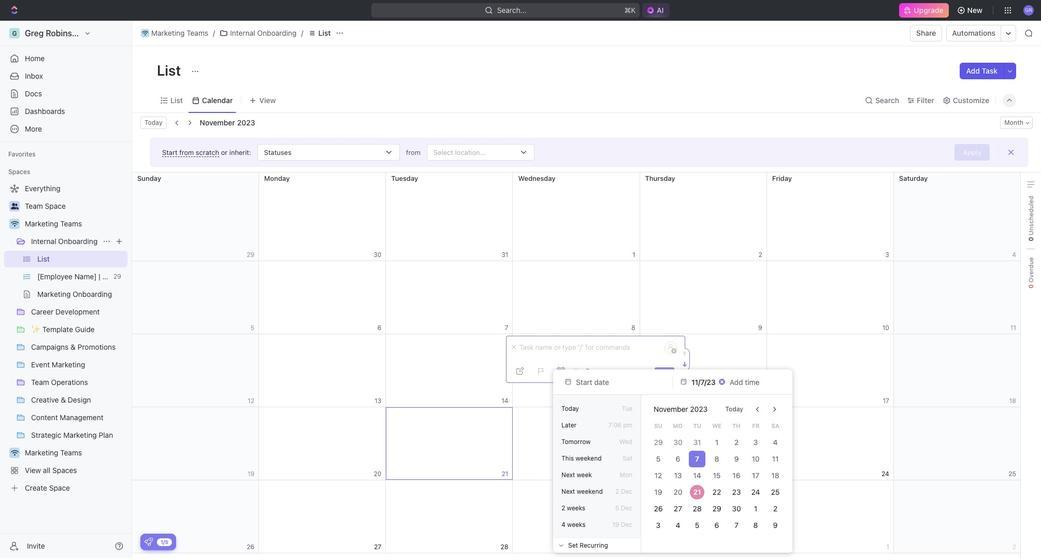 Task type: locate. For each thing, give the bounding box(es) containing it.
marketing teams link inside tree
[[25, 216, 125, 232]]

28 inside row
[[501, 543, 509, 551]]

1 vertical spatial 26
[[247, 543, 255, 551]]

2 row from the top
[[132, 261, 1022, 334]]

marketing teams link
[[138, 27, 211, 39], [25, 216, 125, 232]]

26
[[654, 504, 663, 513], [247, 543, 255, 551]]

0 vertical spatial onboarding
[[257, 29, 297, 37]]

0 vertical spatial 7
[[696, 455, 700, 463]]

1 vertical spatial 29
[[713, 504, 722, 513]]

dec down 2 dec
[[621, 504, 633, 512]]

0 horizontal spatial 6
[[676, 455, 681, 463]]

0 horizontal spatial internal
[[31, 237, 56, 246]]

2 / from the left
[[301, 29, 304, 37]]

0 horizontal spatial 23
[[733, 488, 741, 497]]

start
[[162, 148, 178, 156]]

23 inside row
[[755, 470, 763, 478]]

5 row from the top
[[132, 481, 1022, 554]]

today button up th
[[720, 401, 750, 418]]

su
[[655, 422, 663, 429]]

friday
[[773, 174, 793, 182]]

next for next weekend
[[562, 488, 575, 496]]

1 vertical spatial 24
[[752, 488, 761, 497]]

onboarding
[[257, 29, 297, 37], [58, 237, 98, 246]]

9 down 18
[[774, 521, 778, 530]]

0 horizontal spatial today
[[145, 119, 163, 126]]

1 horizontal spatial 9
[[774, 521, 778, 530]]

4 row from the top
[[132, 407, 1022, 481]]

1 horizontal spatial 26
[[654, 504, 663, 513]]

today button
[[140, 117, 167, 129], [720, 401, 750, 418]]

30 down mo
[[674, 438, 683, 447]]

25 inside row
[[1009, 470, 1017, 478]]

list
[[319, 29, 331, 37], [157, 62, 184, 79], [171, 96, 183, 104]]

calendar link
[[200, 93, 233, 108]]

1 vertical spatial 28
[[501, 543, 509, 551]]

2 0 from the top
[[1028, 284, 1035, 289]]

next
[[562, 471, 575, 479], [562, 488, 575, 496]]

0 vertical spatial list link
[[306, 27, 334, 39]]

from
[[179, 148, 194, 156]]

tree
[[4, 180, 128, 497]]

23
[[755, 470, 763, 478], [733, 488, 741, 497]]

2023
[[691, 405, 708, 414]]

weekend for next weekend
[[577, 488, 603, 496]]

0 horizontal spatial 7
[[696, 455, 700, 463]]

0 vertical spatial 23
[[755, 470, 763, 478]]

6
[[676, 455, 681, 463], [715, 521, 720, 530]]

14
[[694, 471, 702, 480]]

tree containing marketing teams
[[4, 180, 128, 497]]

12
[[655, 471, 663, 480]]

2 weeks
[[562, 504, 586, 512]]

2 down th
[[735, 438, 739, 447]]

1 next from the top
[[562, 471, 575, 479]]

22
[[628, 470, 636, 478], [713, 488, 722, 497]]

1 horizontal spatial 19
[[655, 488, 663, 497]]

8 up "15"
[[715, 455, 720, 463]]

⌘k
[[625, 6, 636, 15]]

search
[[876, 96, 900, 104]]

mon
[[620, 471, 633, 479]]

today up later
[[562, 405, 579, 413]]

0 vertical spatial today button
[[140, 117, 167, 129]]

sidebar navigation
[[0, 21, 132, 558]]

1 vertical spatial 23
[[733, 488, 741, 497]]

0 horizontal spatial 8
[[715, 455, 720, 463]]

0 horizontal spatial 24
[[752, 488, 761, 497]]

2 dec
[[616, 488, 633, 496]]

7 down 31
[[696, 455, 700, 463]]

0 vertical spatial 21
[[502, 470, 509, 478]]

weekend down week
[[577, 488, 603, 496]]

1 vertical spatial marketing teams link
[[25, 216, 125, 232]]

next left week
[[562, 471, 575, 479]]

0 horizontal spatial internal onboarding
[[31, 237, 98, 246]]

0 horizontal spatial 25
[[772, 488, 780, 497]]

1 vertical spatial 1
[[755, 504, 758, 513]]

0 vertical spatial marketing teams
[[151, 29, 208, 37]]

1 horizontal spatial today button
[[720, 401, 750, 418]]

Due date text field
[[692, 378, 717, 386]]

25 for sa
[[772, 488, 780, 497]]

marketing right wifi image
[[151, 29, 185, 37]]

22 down "15"
[[713, 488, 722, 497]]

19 down 5 dec
[[613, 521, 620, 529]]

0 vertical spatial 1
[[716, 438, 719, 447]]

monday
[[264, 174, 290, 182]]

0 vertical spatial weeks
[[567, 504, 586, 512]]

weekend up week
[[576, 455, 602, 462]]

this
[[562, 455, 574, 462]]

home link
[[4, 50, 128, 67]]

1 vertical spatial 0
[[1028, 284, 1035, 289]]

19 for 19 dec
[[613, 521, 620, 529]]

1 vertical spatial 8
[[754, 521, 759, 530]]

29 down su
[[654, 438, 663, 447]]

0 horizontal spatial 28
[[501, 543, 509, 551]]

add task
[[967, 66, 998, 75]]

weeks down the 2 weeks at the bottom right
[[568, 521, 586, 529]]

fr
[[753, 422, 760, 429]]

0 horizontal spatial today button
[[140, 117, 167, 129]]

0 vertical spatial dec
[[621, 488, 633, 496]]

today
[[145, 119, 163, 126], [562, 405, 579, 413], [726, 405, 744, 413]]

1 horizontal spatial internal onboarding
[[230, 29, 297, 37]]

1 vertical spatial 19
[[613, 521, 620, 529]]

2 next from the top
[[562, 488, 575, 496]]

1 down 17
[[755, 504, 758, 513]]

0 vertical spatial 27
[[674, 504, 682, 513]]

1 horizontal spatial 27
[[674, 504, 682, 513]]

today up start
[[145, 119, 163, 126]]

21
[[502, 470, 509, 478], [694, 488, 702, 497]]

tree inside the sidebar navigation
[[4, 180, 128, 497]]

onboarding inside tree
[[58, 237, 98, 246]]

4 up 11
[[774, 438, 778, 447]]

2 dec from the top
[[621, 504, 633, 512]]

grid
[[132, 173, 1022, 558]]

0 vertical spatial next
[[562, 471, 575, 479]]

2
[[735, 438, 739, 447], [616, 488, 620, 496], [562, 504, 566, 512], [774, 504, 778, 513]]

29 down "15"
[[713, 504, 722, 513]]

marketing teams right wifi image
[[151, 29, 208, 37]]

november 2023
[[654, 405, 708, 414]]

1
[[716, 438, 719, 447], [755, 504, 758, 513]]

30 down 16
[[732, 504, 741, 513]]

later
[[562, 421, 577, 429]]

24 inside row
[[882, 470, 890, 478]]

weeks
[[567, 504, 586, 512], [568, 521, 586, 529]]

we
[[713, 422, 722, 429]]

4
[[774, 438, 778, 447], [562, 521, 566, 529], [676, 521, 681, 530]]

marketing right wifi icon at the top
[[25, 219, 58, 228]]

today button up start
[[140, 117, 167, 129]]

9
[[735, 455, 739, 463], [774, 521, 778, 530]]

0 horizontal spatial 30
[[674, 438, 683, 447]]

1 horizontal spatial 23
[[755, 470, 763, 478]]

0 vertical spatial list
[[319, 29, 331, 37]]

marketing teams
[[151, 29, 208, 37], [25, 219, 82, 228]]

1 horizontal spatial 22
[[713, 488, 722, 497]]

1 vertical spatial marketing teams
[[25, 219, 82, 228]]

overdue
[[1028, 257, 1035, 284]]

0 vertical spatial 22
[[628, 470, 636, 478]]

25
[[1009, 470, 1017, 478], [772, 488, 780, 497]]

0 vertical spatial 28
[[693, 504, 702, 513]]

23 for friday
[[755, 470, 763, 478]]

1 horizontal spatial 3
[[754, 438, 759, 447]]

4 down the 20
[[676, 521, 681, 530]]

internal inside tree
[[31, 237, 56, 246]]

1/5
[[161, 539, 168, 545]]

24 for saturday
[[882, 470, 890, 478]]

start from scratch or inherit:
[[162, 148, 251, 156]]

1 vertical spatial 9
[[774, 521, 778, 530]]

1 0 from the top
[[1028, 237, 1035, 241]]

17
[[753, 471, 760, 480]]

dec
[[621, 488, 633, 496], [621, 504, 633, 512], [621, 521, 633, 529]]

28 for wednesday
[[501, 543, 509, 551]]

row
[[132, 173, 1022, 261], [132, 261, 1022, 334], [132, 334, 1022, 407], [132, 407, 1022, 481], [132, 481, 1022, 554]]

6 up 13 on the right bottom of page
[[676, 455, 681, 463]]

1 horizontal spatial 5
[[657, 455, 661, 463]]

4 down the 2 weeks at the bottom right
[[562, 521, 566, 529]]

5 up 12
[[657, 455, 661, 463]]

sa
[[772, 422, 780, 429]]

5 dec
[[616, 504, 633, 512]]

1 vertical spatial internal
[[31, 237, 56, 246]]

23 down 10
[[755, 470, 763, 478]]

new
[[968, 6, 983, 15]]

week
[[577, 471, 592, 479]]

save
[[659, 369, 672, 375]]

2 horizontal spatial 5
[[696, 521, 700, 530]]

1 row from the top
[[132, 173, 1022, 261]]

internal onboarding
[[230, 29, 297, 37], [31, 237, 98, 246]]

0 vertical spatial 24
[[882, 470, 890, 478]]

9 up 16
[[735, 455, 739, 463]]

marketing teams right wifi icon at the top
[[25, 219, 82, 228]]

6 down "15"
[[715, 521, 720, 530]]

27
[[674, 504, 682, 513], [374, 543, 382, 551]]

/
[[213, 29, 215, 37], [301, 29, 304, 37]]

dec down 5 dec
[[621, 521, 633, 529]]

1 dec from the top
[[621, 488, 633, 496]]

0 horizontal spatial 9
[[735, 455, 739, 463]]

dashboards link
[[4, 103, 128, 120]]

favorites button
[[4, 148, 40, 161]]

5
[[657, 455, 661, 463], [616, 504, 620, 512], [696, 521, 700, 530]]

13
[[674, 471, 682, 480]]

1 vertical spatial onboarding
[[58, 237, 98, 246]]

inherit:
[[230, 148, 251, 156]]

19 down 12
[[655, 488, 663, 497]]

0 vertical spatial teams
[[187, 29, 208, 37]]

10
[[753, 455, 760, 463]]

26 for monday
[[247, 543, 255, 551]]

23 for fr
[[733, 488, 741, 497]]

1 vertical spatial teams
[[60, 219, 82, 228]]

0 vertical spatial 26
[[654, 504, 663, 513]]

27 for tuesday
[[374, 543, 382, 551]]

5 up 19 dec at the right
[[616, 504, 620, 512]]

internal onboarding inside tree
[[31, 237, 98, 246]]

today up th
[[726, 405, 744, 413]]

1 vertical spatial 25
[[772, 488, 780, 497]]

27 for tu
[[674, 504, 682, 513]]

0 horizontal spatial 29
[[654, 438, 663, 447]]

0 horizontal spatial marketing
[[25, 219, 58, 228]]

weeks for 4 weeks
[[568, 521, 586, 529]]

0 vertical spatial 25
[[1009, 470, 1017, 478]]

3 dec from the top
[[621, 521, 633, 529]]

1 vertical spatial 22
[[713, 488, 722, 497]]

customize button
[[940, 93, 993, 108]]

8 down 17
[[754, 521, 759, 530]]

0 horizontal spatial 22
[[628, 470, 636, 478]]

1 vertical spatial dec
[[621, 504, 633, 512]]

0 horizontal spatial 19
[[613, 521, 620, 529]]

0 vertical spatial marketing teams link
[[138, 27, 211, 39]]

wifi image
[[11, 221, 18, 227]]

internal
[[230, 29, 255, 37], [31, 237, 56, 246]]

0 vertical spatial 0
[[1028, 237, 1035, 241]]

5 down 14
[[696, 521, 700, 530]]

3 up 10
[[754, 438, 759, 447]]

Start date text field
[[576, 378, 662, 386]]

2 vertical spatial list
[[171, 96, 183, 104]]

or
[[221, 148, 228, 156]]

1 horizontal spatial internal onboarding link
[[217, 27, 299, 39]]

thursday
[[646, 174, 676, 182]]

marketing teams inside tree
[[25, 219, 82, 228]]

1 vertical spatial internal onboarding
[[31, 237, 98, 246]]

dashboards
[[25, 107, 65, 116]]

1 horizontal spatial 25
[[1009, 470, 1017, 478]]

7 down 16
[[735, 521, 739, 530]]

0 horizontal spatial onboarding
[[58, 237, 98, 246]]

1 horizontal spatial marketing teams
[[151, 29, 208, 37]]

1 horizontal spatial 30
[[732, 504, 741, 513]]

Add time text field
[[730, 378, 761, 386]]

3 right 19 dec at the right
[[657, 521, 661, 530]]

dec down mon
[[621, 488, 633, 496]]

set
[[569, 541, 578, 549]]

1 horizontal spatial 28
[[693, 504, 702, 513]]

dec for 5 dec
[[621, 504, 633, 512]]

list link
[[306, 27, 334, 39], [168, 93, 183, 108]]

23 down 16
[[733, 488, 741, 497]]

th
[[733, 422, 741, 429]]

1 down we
[[716, 438, 719, 447]]

1 vertical spatial weeks
[[568, 521, 586, 529]]

2 vertical spatial 5
[[696, 521, 700, 530]]

22 down sat
[[628, 470, 636, 478]]

1 vertical spatial next
[[562, 488, 575, 496]]

weeks up 4 weeks
[[567, 504, 586, 512]]

add task button
[[961, 63, 1005, 79]]

task
[[983, 66, 998, 75]]

3 row from the top
[[132, 334, 1022, 407]]

2 up 5 dec
[[616, 488, 620, 496]]

0 horizontal spatial 3
[[657, 521, 661, 530]]

0 vertical spatial marketing
[[151, 29, 185, 37]]

teams
[[187, 29, 208, 37], [60, 219, 82, 228]]

1 vertical spatial 7
[[735, 521, 739, 530]]

7
[[696, 455, 700, 463], [735, 521, 739, 530]]

26 inside row
[[247, 543, 255, 551]]

tomorrow
[[562, 438, 591, 446]]

0 horizontal spatial marketing teams link
[[25, 216, 125, 232]]

0 horizontal spatial 27
[[374, 543, 382, 551]]

next up the 2 weeks at the bottom right
[[562, 488, 575, 496]]

marketing
[[151, 29, 185, 37], [25, 219, 58, 228]]



Task type: vqa. For each thing, say whether or not it's contained in the screenshot.


Task type: describe. For each thing, give the bounding box(es) containing it.
1 vertical spatial internal onboarding link
[[31, 233, 98, 250]]

15
[[714, 471, 721, 480]]

1 horizontal spatial teams
[[187, 29, 208, 37]]

0 vertical spatial 3
[[754, 438, 759, 447]]

tu
[[694, 422, 702, 429]]

16
[[733, 471, 741, 480]]

share button
[[911, 25, 943, 41]]

1 horizontal spatial 8
[[754, 521, 759, 530]]

11
[[773, 455, 779, 463]]

wednesday
[[519, 174, 556, 182]]

0 vertical spatial 5
[[657, 455, 661, 463]]

automations button
[[948, 25, 1001, 41]]

onboarding checklist button element
[[145, 538, 153, 546]]

calendar
[[202, 96, 233, 104]]

new button
[[954, 2, 990, 19]]

7:06
[[609, 421, 622, 429]]

search button
[[863, 93, 903, 108]]

docs
[[25, 89, 42, 98]]

spaces
[[8, 168, 30, 176]]

mo
[[674, 422, 683, 429]]

24 for sa
[[752, 488, 761, 497]]

1 vertical spatial 6
[[715, 521, 720, 530]]

unscheduled
[[1028, 196, 1035, 237]]

tue
[[622, 405, 633, 413]]

add
[[967, 66, 981, 75]]

2 up 4 weeks
[[562, 504, 566, 512]]

docs link
[[4, 86, 128, 102]]

26 for mo
[[654, 504, 663, 513]]

22 for th
[[713, 488, 722, 497]]

0 vertical spatial 30
[[674, 438, 683, 447]]

1 vertical spatial 3
[[657, 521, 661, 530]]

next weekend
[[562, 488, 603, 496]]

21 inside row
[[502, 470, 509, 478]]

1 horizontal spatial 7
[[735, 521, 739, 530]]

22 for thursday
[[628, 470, 636, 478]]

0 for overdue
[[1028, 284, 1035, 289]]

wed
[[620, 438, 633, 446]]

25 for saturday
[[1009, 470, 1017, 478]]

1 horizontal spatial 29
[[713, 504, 722, 513]]

upgrade
[[915, 6, 944, 15]]

inbox link
[[4, 68, 128, 84]]

sat
[[623, 455, 633, 462]]

2 down 18
[[774, 504, 778, 513]]

0 vertical spatial 6
[[676, 455, 681, 463]]

home
[[25, 54, 45, 63]]

1 horizontal spatial list link
[[306, 27, 334, 39]]

grid containing sunday
[[132, 173, 1022, 558]]

1 / from the left
[[213, 29, 215, 37]]

2 horizontal spatial today
[[726, 405, 744, 413]]

recurring
[[580, 541, 609, 549]]

teams inside tree
[[60, 219, 82, 228]]

dec for 19 dec
[[621, 521, 633, 529]]

0 horizontal spatial 5
[[616, 504, 620, 512]]

0 horizontal spatial 1
[[716, 438, 719, 447]]

31
[[694, 438, 702, 447]]

sunday
[[137, 174, 161, 182]]

pm
[[624, 421, 633, 429]]

share
[[917, 29, 937, 37]]

1 vertical spatial list
[[157, 62, 184, 79]]

0 horizontal spatial 4
[[562, 521, 566, 529]]

28 for we
[[693, 504, 702, 513]]

weekend for this weekend
[[576, 455, 602, 462]]

1 horizontal spatial 4
[[676, 521, 681, 530]]

scratch
[[196, 148, 219, 156]]

customize
[[954, 96, 990, 104]]

weeks for 2 weeks
[[567, 504, 586, 512]]

1 horizontal spatial onboarding
[[257, 29, 297, 37]]

november
[[654, 405, 689, 414]]

1 horizontal spatial 1
[[755, 504, 758, 513]]

7:06 pm
[[609, 421, 633, 429]]

1 horizontal spatial internal
[[230, 29, 255, 37]]

20
[[674, 488, 683, 497]]

19 dec
[[613, 521, 633, 529]]

favorites
[[8, 150, 36, 158]]

automations
[[953, 29, 996, 37]]

0 horizontal spatial list link
[[168, 93, 183, 108]]

tuesday
[[392, 174, 418, 182]]

19 for 19
[[655, 488, 663, 497]]

this weekend
[[562, 455, 602, 462]]

saturday
[[900, 174, 929, 182]]

0 vertical spatial 8
[[715, 455, 720, 463]]

1 horizontal spatial marketing
[[151, 29, 185, 37]]

next for next week
[[562, 471, 575, 479]]

wifi image
[[142, 31, 148, 36]]

1 horizontal spatial 21
[[694, 488, 702, 497]]

1 horizontal spatial today
[[562, 405, 579, 413]]

marketing inside tree
[[25, 219, 58, 228]]

4 weeks
[[562, 521, 586, 529]]

next week
[[562, 471, 592, 479]]

Task na﻿me or type '/' for commands field
[[512, 343, 660, 352]]

18
[[772, 471, 780, 480]]

1 vertical spatial today button
[[720, 401, 750, 418]]

dec for 2 dec
[[621, 488, 633, 496]]

onboarding checklist button image
[[145, 538, 153, 546]]

0 for unscheduled
[[1028, 237, 1035, 241]]

row containing 21
[[132, 407, 1022, 481]]

upgrade link
[[900, 3, 949, 18]]

inbox
[[25, 72, 43, 80]]

search...
[[497, 6, 527, 15]]

start from scratch link
[[162, 148, 219, 157]]

row containing 26
[[132, 481, 1022, 554]]

1 vertical spatial 30
[[732, 504, 741, 513]]

2 horizontal spatial 4
[[774, 438, 778, 447]]

invite
[[27, 541, 45, 550]]

set recurring
[[569, 541, 609, 549]]



